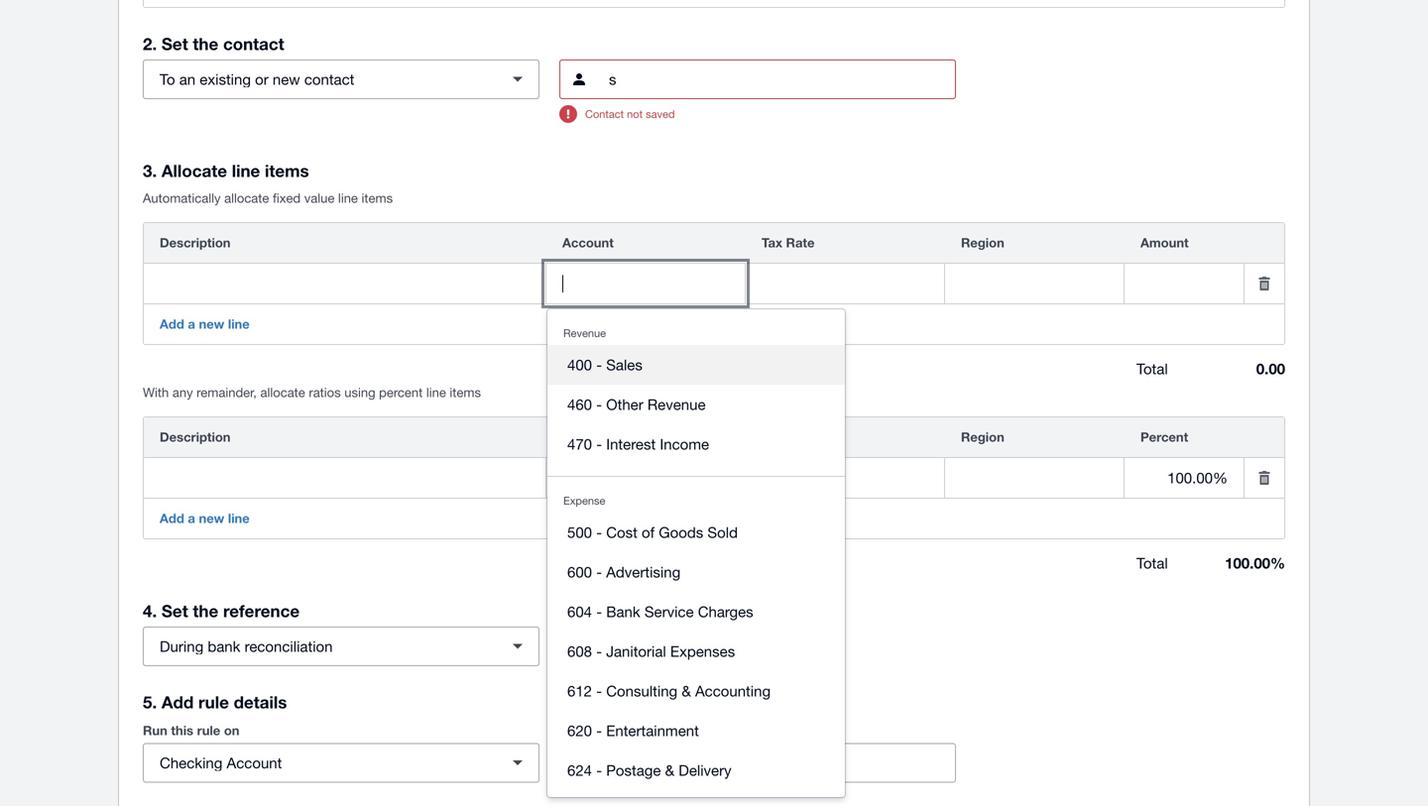 Task type: describe. For each thing, give the bounding box(es) containing it.
during bank reconciliation button
[[143, 627, 540, 667]]

tax
[[762, 235, 783, 251]]

delivery
[[679, 762, 732, 779]]

advertising
[[606, 564, 681, 581]]

0 vertical spatial revenue
[[564, 327, 606, 340]]

description for 0.00
[[160, 235, 231, 251]]

bank
[[208, 638, 241, 655]]

allocate
[[162, 161, 227, 181]]

3. allocate line items
[[143, 161, 309, 181]]

line up 'automatically allocate fixed value line items'
[[232, 161, 260, 181]]

contact
[[585, 108, 624, 121]]

saved
[[646, 108, 675, 121]]

460 - other revenue
[[567, 396, 706, 413]]

expense
[[564, 495, 606, 507]]

checking account
[[160, 754, 282, 772]]

account for 100.00%
[[563, 430, 614, 445]]

400
[[567, 356, 592, 374]]

name the rule
[[560, 723, 646, 739]]

600 - advertising
[[567, 564, 681, 581]]

contact inside popup button
[[304, 70, 355, 88]]

add a new line button for 100.00%
[[148, 503, 262, 535]]

using
[[344, 385, 376, 400]]

608 - janitorial expenses button
[[548, 632, 845, 672]]

remainder,
[[197, 385, 257, 400]]

5. add rule details
[[143, 692, 287, 712]]

612
[[567, 683, 592, 700]]

service
[[645, 603, 694, 621]]

sales
[[606, 356, 643, 374]]

add a new line for 100.00%
[[160, 511, 250, 526]]

expenses
[[671, 643, 735, 660]]

620 - entertainment
[[567, 722, 699, 740]]

new inside popup button
[[273, 70, 300, 88]]

select a tracking category field for 100.00%
[[945, 459, 1124, 497]]

- for interest
[[596, 436, 602, 453]]

janitorial
[[606, 643, 666, 660]]

select a tracking category field for 0.00
[[945, 265, 1124, 303]]

- for janitorial
[[596, 643, 602, 660]]

contact not saved
[[585, 108, 675, 121]]

remove line item image for 100.00%
[[1245, 458, 1285, 498]]

list of ratio line items with description, account, tax rate and percent element
[[143, 417, 1286, 540]]

entertainment
[[606, 722, 699, 740]]

rule for on
[[197, 723, 220, 739]]

400 - sales
[[567, 356, 643, 374]]

0 vertical spatial allocate
[[224, 190, 269, 206]]

470
[[567, 436, 592, 453]]

on
[[224, 723, 240, 739]]

not
[[627, 108, 643, 121]]

Amount field
[[1125, 265, 1244, 303]]

charges
[[698, 603, 754, 621]]

list box containing 400 - sales
[[548, 310, 845, 476]]

Select an account field
[[547, 265, 745, 303]]

the for contact
[[193, 34, 218, 54]]

1 vertical spatial items
[[362, 190, 393, 206]]

1 vertical spatial allocate
[[260, 385, 305, 400]]

470 - interest income button
[[548, 425, 845, 464]]

select a tax rate field for 100.00%
[[746, 459, 944, 497]]

400 - sales button
[[548, 345, 845, 385]]

Name the rule field
[[561, 745, 955, 782]]

description text field for 100.00%
[[144, 459, 546, 497]]

add a new line button for 0.00
[[148, 309, 262, 340]]

rate
[[786, 235, 815, 251]]

run this rule on
[[143, 723, 240, 739]]

percent
[[1141, 430, 1189, 445]]

612 - consulting & accounting button
[[548, 672, 845, 711]]

tax rate
[[762, 235, 815, 251]]

- for consulting
[[596, 683, 602, 700]]

add a new line for 0.00
[[160, 316, 250, 332]]

to an existing or new contact button
[[143, 60, 540, 99]]

account inside popup button
[[227, 754, 282, 772]]

during
[[160, 638, 204, 655]]

list of conditions with field, operator and value element
[[143, 0, 1286, 8]]

608
[[567, 643, 592, 660]]

460
[[567, 396, 592, 413]]

Percent field
[[1125, 459, 1244, 497]]

total for 0.00
[[1137, 360, 1168, 377]]

2.
[[143, 34, 157, 54]]

4.
[[143, 601, 157, 621]]

accounting
[[695, 683, 771, 700]]

run
[[143, 723, 167, 739]]

5.
[[143, 692, 157, 712]]

2 vertical spatial add
[[162, 692, 194, 712]]

600 - advertising button
[[548, 553, 845, 592]]

rule up postage
[[622, 723, 646, 739]]

624 - postage & delivery
[[567, 762, 732, 779]]

list box containing 500 - cost of goods sold
[[548, 476, 845, 807]]

604
[[567, 603, 592, 621]]

- for postage
[[596, 762, 602, 779]]

470 - interest income
[[567, 436, 709, 453]]

reference
[[223, 601, 300, 621]]

or
[[255, 70, 269, 88]]

to
[[160, 70, 175, 88]]

- for cost
[[596, 524, 602, 541]]

the for reference
[[193, 601, 218, 621]]

0 horizontal spatial contact
[[223, 34, 284, 54]]

500 - cost of goods sold
[[567, 524, 738, 541]]

- for bank
[[596, 603, 602, 621]]

& for postage
[[665, 762, 675, 779]]

description text field for 0.00
[[144, 265, 546, 303]]

percent
[[379, 385, 423, 400]]

revenue inside 460 - other revenue button
[[648, 396, 706, 413]]

620 - entertainment button
[[548, 711, 845, 751]]

2 vertical spatial the
[[599, 723, 619, 739]]



Task type: vqa. For each thing, say whether or not it's contained in the screenshot.
'a' for 0.00
yes



Task type: locate. For each thing, give the bounding box(es) containing it.
4. set the reference
[[143, 601, 300, 621]]

new for 0.00
[[199, 316, 224, 332]]

620
[[567, 722, 592, 740]]

new for 100.00%
[[199, 511, 224, 526]]

6 - from the top
[[596, 603, 602, 621]]

0 vertical spatial remove line item image
[[1245, 264, 1285, 304]]

a up any
[[188, 316, 195, 332]]

100.00%
[[1225, 555, 1286, 572]]

Select a tracking category field
[[945, 265, 1124, 303], [945, 459, 1124, 497]]

new up 4. set the reference
[[199, 511, 224, 526]]

0 vertical spatial account
[[563, 235, 614, 251]]

608 - janitorial expenses
[[567, 643, 735, 660]]

description
[[160, 235, 231, 251], [160, 430, 231, 445]]

2 vertical spatial account
[[227, 754, 282, 772]]

- right 620
[[596, 722, 602, 740]]

- right 600
[[596, 564, 602, 581]]

new
[[273, 70, 300, 88], [199, 316, 224, 332], [199, 511, 224, 526]]

allocate left ratios
[[260, 385, 305, 400]]

add for 0.00
[[160, 316, 184, 332]]

description down automatically
[[160, 235, 231, 251]]

1 vertical spatial select a tracking category field
[[945, 459, 1124, 497]]

add a new line inside "list of fixed line items with description, account, tax rate and amount" element
[[160, 316, 250, 332]]

new up the 'remainder,'
[[199, 316, 224, 332]]

1 horizontal spatial contact
[[304, 70, 355, 88]]

rule for details
[[198, 692, 229, 712]]

0 vertical spatial total
[[1137, 360, 1168, 377]]

a inside "list of fixed line items with description, account, tax rate and amount" element
[[188, 316, 195, 332]]

1 a from the top
[[188, 316, 195, 332]]

1 list box from the top
[[548, 310, 845, 476]]

cost
[[606, 524, 638, 541]]

rule up on
[[198, 692, 229, 712]]

region
[[961, 235, 1005, 251], [961, 430, 1005, 445]]

2 description from the top
[[160, 430, 231, 445]]

bank
[[606, 603, 641, 621]]

sold
[[708, 524, 738, 541]]

details
[[234, 692, 287, 712]]

0 vertical spatial a
[[188, 316, 195, 332]]

1 vertical spatial &
[[665, 762, 675, 779]]

1 select a tracking category field from the top
[[945, 265, 1124, 303]]

600
[[567, 564, 592, 581]]

624 - postage & delivery button
[[548, 751, 845, 791]]

goods
[[659, 524, 704, 541]]

description text field inside list of ratio line items with description, account, tax rate and percent element
[[144, 459, 546, 497]]

automatically
[[143, 190, 221, 206]]

description down any
[[160, 430, 231, 445]]

5 - from the top
[[596, 564, 602, 581]]

region for 0.00
[[961, 235, 1005, 251]]

items right percent
[[450, 385, 481, 400]]

reconciliation
[[245, 638, 333, 655]]

2 description text field from the top
[[144, 459, 546, 497]]

description for 100.00%
[[160, 430, 231, 445]]

add
[[160, 316, 184, 332], [160, 511, 184, 526], [162, 692, 194, 712]]

1 description text field from the top
[[144, 265, 546, 303]]

1 vertical spatial description text field
[[144, 459, 546, 497]]

region for 100.00%
[[961, 430, 1005, 445]]

remove line item image right amount "field"
[[1245, 264, 1285, 304]]

1 vertical spatial description
[[160, 430, 231, 445]]

consulting
[[606, 683, 678, 700]]

1 vertical spatial the
[[193, 601, 218, 621]]

1 - from the top
[[596, 356, 602, 374]]

the up bank
[[193, 601, 218, 621]]

account for 0.00
[[563, 235, 614, 251]]

line
[[232, 161, 260, 181], [338, 190, 358, 206], [228, 316, 250, 332], [426, 385, 446, 400], [228, 511, 250, 526]]

value
[[304, 190, 335, 206]]

0 vertical spatial contact
[[223, 34, 284, 54]]

fixed
[[273, 190, 301, 206]]

set for 2.
[[162, 34, 188, 54]]

remove line item image inside list of ratio line items with description, account, tax rate and percent element
[[1245, 458, 1285, 498]]

1 vertical spatial a
[[188, 511, 195, 526]]

1 horizontal spatial &
[[682, 683, 691, 700]]

add a new line button inside list of ratio line items with description, account, tax rate and percent element
[[148, 503, 262, 535]]

1 vertical spatial total
[[1137, 555, 1168, 572]]

2 horizontal spatial items
[[450, 385, 481, 400]]

a up 4. set the reference
[[188, 511, 195, 526]]

remove line item image right percent field
[[1245, 458, 1285, 498]]

new right or
[[273, 70, 300, 88]]

0 vertical spatial new
[[273, 70, 300, 88]]

1 remove line item image from the top
[[1245, 264, 1285, 304]]

set for 4.
[[162, 601, 188, 621]]

- for other
[[596, 396, 602, 413]]

allocate
[[224, 190, 269, 206], [260, 385, 305, 400]]

0 horizontal spatial items
[[265, 161, 309, 181]]

amount
[[1141, 235, 1189, 251]]

list box
[[548, 310, 845, 476], [548, 476, 845, 807]]

2 select a tax rate field from the top
[[746, 459, 944, 497]]

1 add a new line button from the top
[[148, 309, 262, 340]]

a inside list of ratio line items with description, account, tax rate and percent element
[[188, 511, 195, 526]]

3 - from the top
[[596, 436, 602, 453]]

1 vertical spatial add
[[160, 511, 184, 526]]

0 vertical spatial set
[[162, 34, 188, 54]]

line up the 'remainder,'
[[228, 316, 250, 332]]

3.
[[143, 161, 157, 181]]

0 vertical spatial description
[[160, 235, 231, 251]]

2 select a tracking category field from the top
[[945, 459, 1124, 497]]

rule left on
[[197, 723, 220, 739]]

1 vertical spatial account
[[563, 430, 614, 445]]

0 vertical spatial select a tracking category field
[[945, 265, 1124, 303]]

a for 100.00%
[[188, 511, 195, 526]]

0 horizontal spatial revenue
[[564, 327, 606, 340]]

total down percent field
[[1137, 555, 1168, 572]]

1 vertical spatial add a new line
[[160, 511, 250, 526]]

604 - bank service charges button
[[548, 592, 845, 632]]

region inside list of ratio line items with description, account, tax rate and percent element
[[961, 430, 1005, 445]]

account up select an account field
[[563, 235, 614, 251]]

list of fixed line items with description, account, tax rate and amount element
[[143, 222, 1286, 345]]

&
[[682, 683, 691, 700], [665, 762, 675, 779]]

select a tax rate field inside "list of fixed line items with description, account, tax rate and amount" element
[[746, 265, 944, 303]]

1 horizontal spatial items
[[362, 190, 393, 206]]

1 horizontal spatial revenue
[[648, 396, 706, 413]]

line up 4. set the reference
[[228, 511, 250, 526]]

select a tax rate field inside list of ratio line items with description, account, tax rate and percent element
[[746, 459, 944, 497]]

604 - bank service charges
[[567, 603, 754, 621]]

description text field down using at the left top
[[144, 459, 546, 497]]

a for 0.00
[[188, 316, 195, 332]]

0 horizontal spatial &
[[665, 762, 675, 779]]

2 remove line item image from the top
[[1245, 458, 1285, 498]]

Select a tax rate field
[[746, 265, 944, 303], [746, 459, 944, 497]]

total up percent
[[1137, 360, 1168, 377]]

0 vertical spatial add a new line button
[[148, 309, 262, 340]]

& down 608 - janitorial expenses button
[[682, 683, 691, 700]]

1 select a tax rate field from the top
[[746, 265, 944, 303]]

0 vertical spatial select a tax rate field
[[746, 265, 944, 303]]

Description text field
[[144, 265, 546, 303], [144, 459, 546, 497]]

2 region from the top
[[961, 430, 1005, 445]]

add a new line button
[[148, 309, 262, 340], [148, 503, 262, 535]]

existing
[[200, 70, 251, 88]]

500 - cost of goods sold button
[[548, 513, 845, 553]]

& for consulting
[[682, 683, 691, 700]]

- inside button
[[596, 564, 602, 581]]

group
[[548, 310, 845, 807]]

the up an
[[193, 34, 218, 54]]

any
[[172, 385, 193, 400]]

new inside list of ratio line items with description, account, tax rate and percent element
[[199, 511, 224, 526]]

0 vertical spatial add
[[160, 316, 184, 332]]

revenue up the 400
[[564, 327, 606, 340]]

interest
[[606, 436, 656, 453]]

add for 100.00%
[[160, 511, 184, 526]]

2 a from the top
[[188, 511, 195, 526]]

checking account button
[[143, 744, 540, 783]]

- for advertising
[[596, 564, 602, 581]]

account down on
[[227, 754, 282, 772]]

2 - from the top
[[596, 396, 602, 413]]

10 - from the top
[[596, 762, 602, 779]]

description text field inside "list of fixed line items with description, account, tax rate and amount" element
[[144, 265, 546, 303]]

0 vertical spatial description text field
[[144, 265, 546, 303]]

other
[[606, 396, 644, 413]]

8 - from the top
[[596, 683, 602, 700]]

postage
[[606, 762, 661, 779]]

to an existing or new contact
[[160, 70, 355, 88]]

- right 608
[[596, 643, 602, 660]]

with any remainder, allocate ratios using percent line items
[[143, 385, 481, 400]]

region inside "list of fixed line items with description, account, tax rate and amount" element
[[961, 235, 1005, 251]]

1 vertical spatial revenue
[[648, 396, 706, 413]]

income
[[660, 436, 709, 453]]

set right 4.
[[162, 601, 188, 621]]

1 vertical spatial add a new line button
[[148, 503, 262, 535]]

during bank reconciliation
[[160, 638, 333, 655]]

- for entertainment
[[596, 722, 602, 740]]

- for sales
[[596, 356, 602, 374]]

add a new line
[[160, 316, 250, 332], [160, 511, 250, 526]]

612 - consulting & accounting
[[567, 683, 771, 700]]

select a tax rate field for 0.00
[[746, 265, 944, 303]]

624
[[567, 762, 592, 779]]

remove line item image inside "list of fixed line items with description, account, tax rate and amount" element
[[1245, 264, 1285, 304]]

- right the 400
[[596, 356, 602, 374]]

remove line item image for 0.00
[[1245, 264, 1285, 304]]

- right 604
[[596, 603, 602, 621]]

revenue up income
[[648, 396, 706, 413]]

add inside list of ratio line items with description, account, tax rate and percent element
[[160, 511, 184, 526]]

remove line item image
[[1245, 264, 1285, 304], [1245, 458, 1285, 498]]

set right 2.
[[162, 34, 188, 54]]

- right 470
[[596, 436, 602, 453]]

group containing 400 - sales
[[548, 310, 845, 807]]

name
[[560, 723, 596, 739]]

- right 624
[[596, 762, 602, 779]]

7 - from the top
[[596, 643, 602, 660]]

0 vertical spatial &
[[682, 683, 691, 700]]

add a new line button inside "list of fixed line items with description, account, tax rate and amount" element
[[148, 309, 262, 340]]

2. set the contact
[[143, 34, 284, 54]]

9 - from the top
[[596, 722, 602, 740]]

1 vertical spatial select a tax rate field
[[746, 459, 944, 497]]

contact right or
[[304, 70, 355, 88]]

total for 100.00%
[[1137, 555, 1168, 572]]

total
[[1137, 360, 1168, 377], [1137, 555, 1168, 572]]

1 vertical spatial new
[[199, 316, 224, 332]]

checking
[[160, 754, 223, 772]]

description text field down value
[[144, 265, 546, 303]]

2 set from the top
[[162, 601, 188, 621]]

add a new line up any
[[160, 316, 250, 332]]

contact
[[223, 34, 284, 54], [304, 70, 355, 88]]

add a new line inside list of ratio line items with description, account, tax rate and percent element
[[160, 511, 250, 526]]

0 vertical spatial the
[[193, 34, 218, 54]]

- right 500
[[596, 524, 602, 541]]

with
[[143, 385, 169, 400]]

line right value
[[338, 190, 358, 206]]

2 total from the top
[[1137, 555, 1168, 572]]

1 vertical spatial contact
[[304, 70, 355, 88]]

2 list box from the top
[[548, 476, 845, 807]]

add a new line button up any
[[148, 309, 262, 340]]

1 add a new line from the top
[[160, 316, 250, 332]]

1 set from the top
[[162, 34, 188, 54]]

1 region from the top
[[961, 235, 1005, 251]]

None field
[[607, 61, 955, 98]]

- right 460
[[596, 396, 602, 413]]

add a new line button up 4. set the reference
[[148, 503, 262, 535]]

items
[[265, 161, 309, 181], [362, 190, 393, 206], [450, 385, 481, 400]]

items up fixed on the left top
[[265, 161, 309, 181]]

2 add a new line button from the top
[[148, 503, 262, 535]]

0 vertical spatial region
[[961, 235, 1005, 251]]

1 total from the top
[[1137, 360, 1168, 377]]

4 - from the top
[[596, 524, 602, 541]]

2 vertical spatial new
[[199, 511, 224, 526]]

line right percent
[[426, 385, 446, 400]]

account
[[563, 235, 614, 251], [563, 430, 614, 445], [227, 754, 282, 772]]

the right 620
[[599, 723, 619, 739]]

new inside "list of fixed line items with description, account, tax rate and amount" element
[[199, 316, 224, 332]]

automatically allocate fixed value line items
[[143, 190, 393, 206]]

2 add a new line from the top
[[160, 511, 250, 526]]

460 - other revenue button
[[548, 385, 845, 425]]

1 vertical spatial remove line item image
[[1245, 458, 1285, 498]]

contact up "to an existing or new contact"
[[223, 34, 284, 54]]

add a new line up 4. set the reference
[[160, 511, 250, 526]]

2 vertical spatial items
[[450, 385, 481, 400]]

items right value
[[362, 190, 393, 206]]

& left delivery
[[665, 762, 675, 779]]

allocate down 3. allocate line items
[[224, 190, 269, 206]]

rule
[[198, 692, 229, 712], [197, 723, 220, 739], [622, 723, 646, 739]]

an
[[179, 70, 196, 88]]

1 description from the top
[[160, 235, 231, 251]]

0 vertical spatial add a new line
[[160, 316, 250, 332]]

0 vertical spatial items
[[265, 161, 309, 181]]

the
[[193, 34, 218, 54], [193, 601, 218, 621], [599, 723, 619, 739]]

of
[[642, 524, 655, 541]]

- right '612'
[[596, 683, 602, 700]]

-
[[596, 356, 602, 374], [596, 396, 602, 413], [596, 436, 602, 453], [596, 524, 602, 541], [596, 564, 602, 581], [596, 603, 602, 621], [596, 643, 602, 660], [596, 683, 602, 700], [596, 722, 602, 740], [596, 762, 602, 779]]

ratios
[[309, 385, 341, 400]]

500
[[567, 524, 592, 541]]

1 vertical spatial set
[[162, 601, 188, 621]]

this
[[171, 723, 193, 739]]

1 vertical spatial region
[[961, 430, 1005, 445]]

add inside "list of fixed line items with description, account, tax rate and amount" element
[[160, 316, 184, 332]]

account down 460
[[563, 430, 614, 445]]



